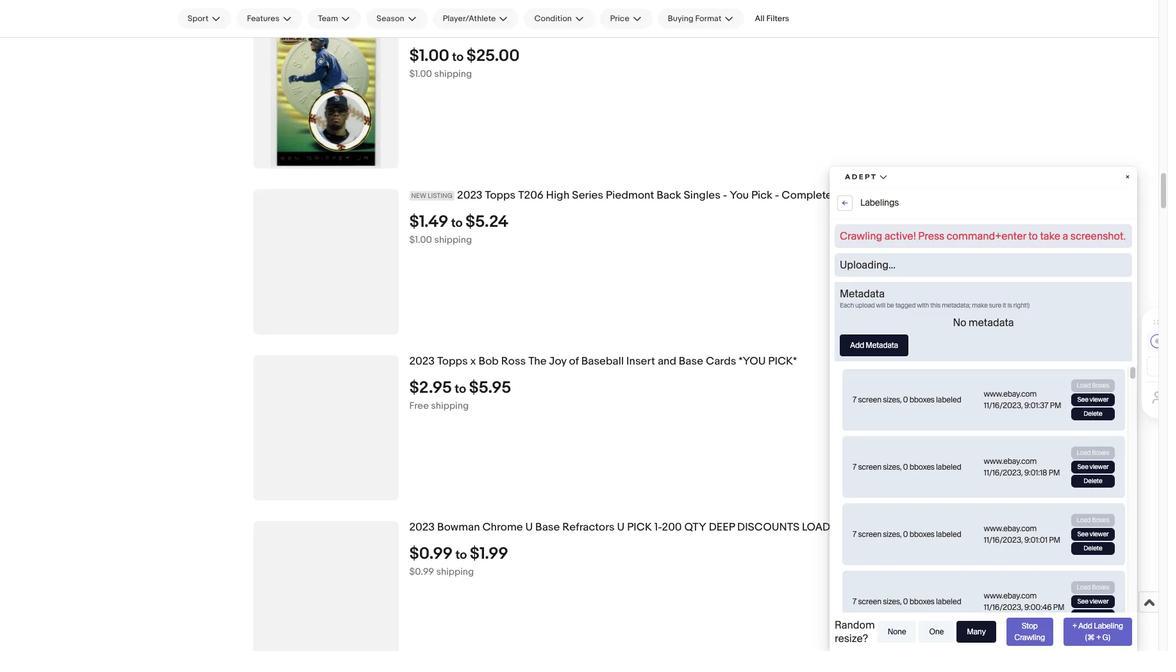 Task type: describe. For each thing, give the bounding box(es) containing it.
$1.49 to $5.24 $1.00 shipping
[[409, 212, 509, 246]]

0 vertical spatial pick
[[557, 23, 582, 36]]

$1.00 for $1.00
[[409, 68, 432, 80]]

x
[[470, 356, 476, 368]]

filters
[[767, 13, 790, 24]]

*you
[[739, 356, 766, 368]]

listing
[[428, 192, 453, 200]]

refractors
[[563, 522, 615, 534]]

0 vertical spatial 2023
[[457, 189, 483, 202]]

shipping for $2.95
[[431, 400, 469, 413]]

1 ***** from the left
[[525, 23, 545, 36]]

$1.49
[[409, 212, 449, 232]]

2023 topps x bob ross the joy of baseball insert and base cards *you pick*
[[409, 356, 797, 368]]

back
[[657, 189, 682, 202]]

sport button
[[177, 8, 232, 29]]

jr
[[479, 23, 492, 36]]

piedmont
[[606, 189, 654, 202]]

season
[[377, 13, 404, 24]]

features
[[247, 13, 280, 24]]

series
[[572, 189, 604, 202]]

200
[[662, 522, 682, 534]]

discount)
[[722, 23, 780, 36]]

bowman
[[437, 522, 480, 534]]

shipping for $1.00
[[434, 68, 472, 80]]

to for $1.00
[[452, 50, 464, 65]]

$1.00 to $25.00 $1.00 shipping
[[409, 46, 520, 80]]

free
[[409, 400, 429, 413]]

ken griffey jr cards ***** u pick ***** (buy 2 or more for 50% discount) link
[[409, 23, 1047, 37]]

2 ***** from the left
[[585, 23, 605, 36]]

$2.95 to $5.95 free shipping
[[409, 379, 511, 413]]

0 vertical spatial topps
[[485, 189, 516, 202]]

$5.95
[[469, 379, 511, 398]]

$1.99
[[470, 545, 508, 564]]

more
[[652, 23, 678, 36]]

to for $2.95
[[455, 382, 466, 397]]

2023 for $0.99
[[409, 522, 435, 534]]

1-
[[655, 522, 662, 534]]

shipping for $0.99
[[436, 566, 474, 579]]

all filters
[[755, 13, 790, 24]]

2 $0.99 from the top
[[409, 566, 434, 579]]

discounts
[[738, 522, 800, 534]]

player/athlete button
[[433, 8, 519, 29]]

singles
[[684, 189, 721, 202]]

deep
[[709, 522, 735, 534]]

$2.95
[[409, 379, 452, 398]]

player/athlete
[[443, 13, 496, 24]]

cards
[[494, 23, 523, 36]]

ken griffey jr cards ***** u pick ***** (buy 2 or more for 50% discount)
[[409, 23, 780, 36]]

(buy
[[607, 23, 628, 36]]

to for $0.99
[[456, 548, 467, 563]]

topps inside 2023 topps x bob ross the joy of baseball insert and base cards *you pick* 'link'
[[437, 356, 468, 368]]

2
[[631, 23, 637, 36]]

griffey
[[433, 23, 477, 36]]

$5.24
[[466, 212, 509, 232]]

sport
[[188, 13, 209, 24]]

the
[[528, 356, 547, 368]]

features button
[[237, 8, 303, 29]]

ken
[[409, 23, 430, 36]]

your
[[835, 189, 857, 202]]

or
[[639, 23, 649, 36]]

bob
[[479, 356, 499, 368]]

0 horizontal spatial base
[[536, 522, 560, 534]]

$0.99 to $1.99 $0.99 shipping
[[409, 545, 508, 579]]



Task type: vqa. For each thing, say whether or not it's contained in the screenshot.
Recommended
no



Task type: locate. For each thing, give the bounding box(es) containing it.
1 horizontal spatial topps
[[485, 189, 516, 202]]

loaded
[[802, 522, 844, 534]]

joy
[[549, 356, 567, 368]]

2023
[[457, 189, 483, 202], [409, 356, 435, 368], [409, 522, 435, 534]]

condition
[[534, 13, 572, 24]]

1 vertical spatial $0.99
[[409, 566, 434, 579]]

2 - from the left
[[775, 189, 779, 202]]

buying
[[668, 13, 694, 24]]

pick left 1- at the bottom right
[[627, 522, 652, 534]]

0 vertical spatial $0.99
[[409, 545, 453, 564]]

cards
[[706, 356, 736, 368]]

u right cards
[[547, 23, 555, 36]]

to left $5.95
[[455, 382, 466, 397]]

shipping down $25.00
[[434, 68, 472, 80]]

to down griffey
[[452, 50, 464, 65]]

pick
[[557, 23, 582, 36], [627, 522, 652, 534]]

new listing 2023 topps t206 high series piedmont back singles - you pick - complete your set
[[411, 189, 877, 202]]

to inside $1.49 to $5.24 $1.00 shipping
[[451, 216, 463, 231]]

1 vertical spatial $1.00
[[409, 68, 432, 80]]

0 vertical spatial $1.00
[[409, 46, 450, 66]]

u right chrome
[[526, 522, 533, 534]]

of
[[569, 356, 579, 368]]

to
[[452, 50, 464, 65], [451, 216, 463, 231], [455, 382, 466, 397], [456, 548, 467, 563]]

topps up $5.24
[[485, 189, 516, 202]]

condition button
[[524, 8, 595, 29]]

1 vertical spatial topps
[[437, 356, 468, 368]]

2023 right 'listing'
[[457, 189, 483, 202]]

1 horizontal spatial -
[[775, 189, 779, 202]]

1 - from the left
[[723, 189, 728, 202]]

*****
[[525, 23, 545, 36], [585, 23, 605, 36]]

pick*
[[768, 356, 797, 368]]

price
[[610, 13, 630, 24]]

to inside $2.95 to $5.95 free shipping
[[455, 382, 466, 397]]

1 $1.00 from the top
[[409, 46, 450, 66]]

1 horizontal spatial pick
[[627, 522, 652, 534]]

base left refractors
[[536, 522, 560, 534]]

new
[[411, 192, 426, 200]]

insert
[[627, 356, 655, 368]]

ken griffey jr cards ***** u pick ***** (buy 2 or more for 50% discount) image
[[271, 23, 381, 169]]

team
[[318, 13, 338, 24]]

baseball
[[581, 356, 624, 368]]

pick left (buy
[[557, 23, 582, 36]]

1 horizontal spatial u
[[547, 23, 555, 36]]

buying format
[[668, 13, 722, 24]]

u right refractors
[[617, 522, 625, 534]]

- left you
[[723, 189, 728, 202]]

topps left x
[[437, 356, 468, 368]]

$1.00 for $1.49
[[409, 234, 432, 246]]

shipping inside $1.49 to $5.24 $1.00 shipping
[[434, 234, 472, 246]]

topps
[[485, 189, 516, 202], [437, 356, 468, 368]]

0 horizontal spatial *****
[[525, 23, 545, 36]]

$1.00
[[409, 46, 450, 66], [409, 68, 432, 80], [409, 234, 432, 246]]

high
[[546, 189, 570, 202]]

base right and
[[679, 356, 704, 368]]

0 vertical spatial base
[[679, 356, 704, 368]]

2023 up $2.95
[[409, 356, 435, 368]]

u
[[547, 23, 555, 36], [526, 522, 533, 534], [617, 522, 625, 534]]

shipping down $2.95
[[431, 400, 469, 413]]

base
[[679, 356, 704, 368], [536, 522, 560, 534]]

-
[[723, 189, 728, 202], [775, 189, 779, 202]]

1 vertical spatial base
[[536, 522, 560, 534]]

$1.00 inside $1.49 to $5.24 $1.00 shipping
[[409, 234, 432, 246]]

2 horizontal spatial u
[[617, 522, 625, 534]]

pick
[[752, 189, 773, 202]]

to for $1.49
[[451, 216, 463, 231]]

$25.00
[[467, 46, 520, 66]]

shipping inside $2.95 to $5.95 free shipping
[[431, 400, 469, 413]]

shipping
[[434, 68, 472, 80], [434, 234, 472, 246], [431, 400, 469, 413], [436, 566, 474, 579]]

for
[[680, 23, 694, 36]]

2023 left bowman
[[409, 522, 435, 534]]

1 vertical spatial pick
[[627, 522, 652, 534]]

2 vertical spatial 2023
[[409, 522, 435, 534]]

complete
[[782, 189, 832, 202]]

to inside "$0.99 to $1.99 $0.99 shipping"
[[456, 548, 467, 563]]

0 horizontal spatial -
[[723, 189, 728, 202]]

2023 bowman chrome u base refractors u pick 1-200 qty deep discounts loaded link
[[409, 522, 1047, 535]]

chrome
[[482, 522, 523, 534]]

all
[[755, 13, 765, 24]]

base inside 'link'
[[679, 356, 704, 368]]

0 horizontal spatial u
[[526, 522, 533, 534]]

3 $1.00 from the top
[[409, 234, 432, 246]]

all filters button
[[750, 8, 795, 29]]

2023 topps x bob ross the joy of baseball insert and base cards *you pick* link
[[409, 356, 1047, 369]]

ross
[[501, 356, 526, 368]]

qty
[[685, 522, 707, 534]]

you
[[730, 189, 749, 202]]

***** right cards
[[525, 23, 545, 36]]

price button
[[600, 8, 653, 29]]

$0.99
[[409, 545, 453, 564], [409, 566, 434, 579]]

shipping down $1.49
[[434, 234, 472, 246]]

- right pick
[[775, 189, 779, 202]]

2023 for $2.95
[[409, 356, 435, 368]]

1 horizontal spatial *****
[[585, 23, 605, 36]]

team button
[[308, 8, 361, 29]]

format
[[695, 13, 722, 24]]

shipping down $1.99
[[436, 566, 474, 579]]

2023 inside 'link'
[[409, 356, 435, 368]]

to inside $1.00 to $25.00 $1.00 shipping
[[452, 50, 464, 65]]

50%
[[696, 23, 719, 36]]

buying format button
[[658, 8, 745, 29]]

set
[[860, 189, 877, 202]]

0 horizontal spatial pick
[[557, 23, 582, 36]]

shipping inside $1.00 to $25.00 $1.00 shipping
[[434, 68, 472, 80]]

1 $0.99 from the top
[[409, 545, 453, 564]]

t206
[[518, 189, 544, 202]]

2023 bowman chrome u base refractors u pick 1-200 qty deep discounts loaded
[[409, 522, 844, 534]]

2 $1.00 from the top
[[409, 68, 432, 80]]

***** left (buy
[[585, 23, 605, 36]]

1 vertical spatial 2023
[[409, 356, 435, 368]]

shipping inside "$0.99 to $1.99 $0.99 shipping"
[[436, 566, 474, 579]]

season button
[[366, 8, 427, 29]]

2 vertical spatial $1.00
[[409, 234, 432, 246]]

1 horizontal spatial base
[[679, 356, 704, 368]]

0 horizontal spatial topps
[[437, 356, 468, 368]]

and
[[658, 356, 676, 368]]

to left $1.99
[[456, 548, 467, 563]]

to right $1.49
[[451, 216, 463, 231]]

shipping for $1.49
[[434, 234, 472, 246]]



